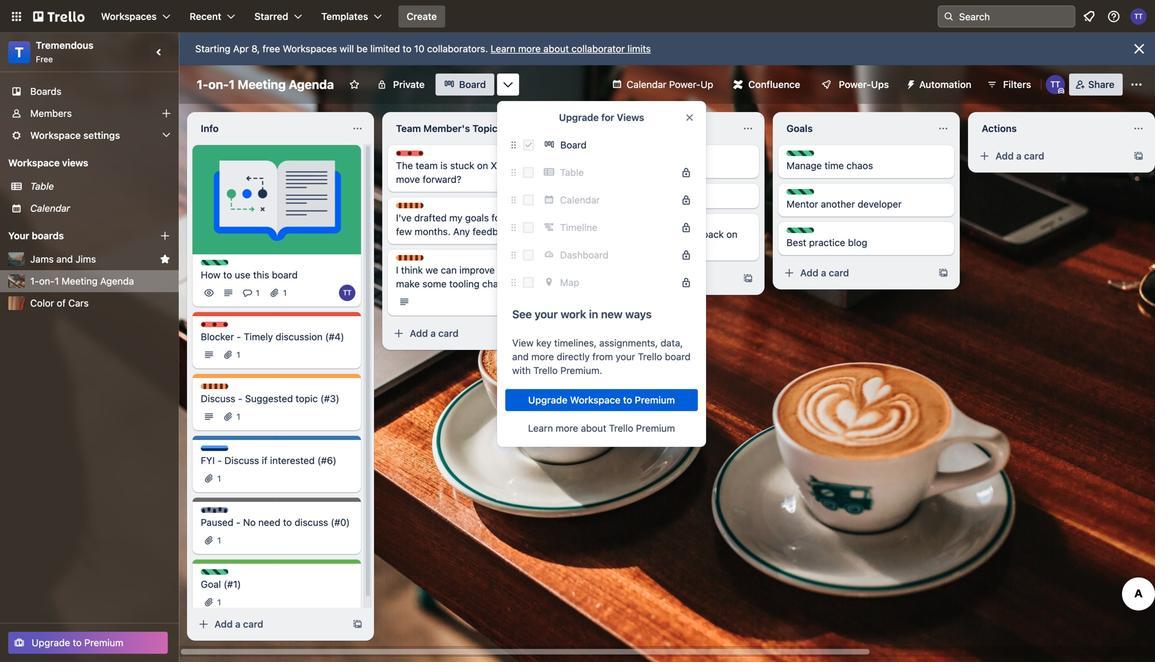 Task type: locate. For each thing, give the bounding box(es) containing it.
1 horizontal spatial on-
[[208, 77, 229, 92]]

trello down assignments,
[[638, 351, 663, 363]]

- for blocker
[[237, 331, 241, 343]]

can inside blocker the team is stuck on x, how can we move forward?
[[524, 160, 540, 171]]

boards
[[30, 86, 61, 97]]

1 inside 1-on-1 meeting agenda text box
[[229, 77, 235, 92]]

discuss inside discuss i think we can improve velocity if we make some tooling changes.
[[410, 256, 441, 266]]

1 vertical spatial if
[[262, 455, 268, 466]]

0 vertical spatial meeting
[[238, 77, 286, 92]]

color
[[30, 298, 54, 309]]

0 vertical spatial and
[[56, 254, 73, 265]]

upgrade for upgrade for views
[[559, 112, 599, 123]]

stuck
[[451, 160, 475, 171]]

1 horizontal spatial 1-
[[197, 77, 208, 92]]

jims
[[76, 254, 96, 265]]

color: orange, title: "discuss" element up make on the top of the page
[[396, 255, 441, 266]]

- inside 'blocker blocker - timely discussion (#4)'
[[237, 331, 241, 343]]

goal for best
[[801, 228, 819, 238]]

power- inside button
[[839, 79, 872, 90]]

board link up the training
[[540, 134, 698, 156]]

goal manage time chaos
[[787, 151, 874, 171]]

practice
[[810, 237, 846, 248]]

color: red, title: "blocker" element
[[396, 151, 440, 161], [201, 322, 245, 332]]

on- inside text box
[[208, 77, 229, 92]]

1 horizontal spatial on
[[727, 229, 738, 240]]

1 vertical spatial color: orange, title: "discuss" element
[[396, 255, 441, 266]]

2 vertical spatial premium
[[84, 637, 123, 649]]

- left no
[[236, 517, 241, 528]]

1- down starting
[[197, 77, 208, 92]]

0 horizontal spatial for
[[492, 212, 504, 224]]

goal for goal
[[215, 570, 233, 580]]

power- up goals text field
[[839, 79, 872, 90]]

2 horizontal spatial calendar
[[627, 79, 667, 90]]

agenda
[[289, 77, 334, 92], [100, 276, 134, 287]]

board down the data,
[[665, 351, 691, 363]]

1 up color of cars
[[55, 276, 59, 287]]

blocker
[[410, 151, 440, 161], [215, 323, 245, 332], [201, 331, 234, 343]]

1-on-1 meeting agenda inside text box
[[197, 77, 334, 92]]

premium inside learn more about trello premium link
[[636, 423, 676, 434]]

timeline
[[560, 222, 598, 233]]

changes.
[[482, 278, 523, 290]]

goal down 'color: black, title: "paused"' element
[[215, 570, 233, 580]]

0 horizontal spatial learn
[[491, 43, 516, 54]]

add a card down actions in the right of the page
[[996, 150, 1045, 162]]

1 vertical spatial on
[[727, 229, 738, 240]]

0 horizontal spatial about
[[544, 43, 569, 54]]

agenda inside text box
[[289, 77, 334, 92]]

- left suggested
[[238, 393, 243, 405]]

color: green, title: "goal" element down mentor
[[787, 228, 819, 238]]

1 horizontal spatial the
[[592, 243, 606, 254]]

1 horizontal spatial 1-on-1 meeting agenda
[[197, 77, 334, 92]]

improve
[[460, 265, 495, 276]]

0 vertical spatial upgrade
[[559, 112, 599, 123]]

team
[[416, 160, 438, 171]]

workspace navigation collapse icon image
[[150, 43, 169, 62]]

1 horizontal spatial table
[[560, 167, 584, 178]]

see
[[513, 308, 532, 321]]

new
[[601, 308, 623, 321]]

1 horizontal spatial about
[[581, 423, 607, 434]]

1 horizontal spatial topics
[[643, 123, 673, 134]]

color: orange, title: "discuss" element for discuss - suggested topic (#3)
[[201, 384, 246, 394]]

blocker for -
[[215, 323, 245, 332]]

upgrade to premium
[[32, 637, 123, 649]]

- up 'color: black, title: "paused"' element
[[218, 455, 222, 466]]

discuss left interested
[[225, 455, 259, 466]]

1 horizontal spatial for
[[602, 112, 615, 123]]

1 horizontal spatial your
[[616, 351, 636, 363]]

more down upgrade workspace to premium link
[[556, 423, 579, 434]]

the
[[396, 160, 413, 171]]

for inside discuss i've drafted my goals for the next few months. any feedback?
[[492, 212, 504, 224]]

create from template… image for add a card button below goal (#1) link
[[352, 619, 363, 630]]

to inside 'goal how to use this board'
[[223, 269, 232, 281]]

confluence icon image
[[734, 80, 743, 89]]

the for next
[[507, 212, 521, 224]]

a for add a card button below goal (#1) link
[[235, 619, 241, 630]]

topics left close popover image at right
[[643, 123, 673, 134]]

board left customize views "icon"
[[459, 79, 486, 90]]

discuss down timely
[[215, 385, 246, 394]]

1 vertical spatial about
[[581, 423, 607, 434]]

this member is an admin of this board. image
[[1059, 88, 1065, 94]]

1 vertical spatial upgrade
[[529, 395, 568, 406]]

workspaces left will
[[283, 43, 337, 54]]

add down make on the top of the page
[[410, 328, 428, 339]]

jams
[[30, 254, 54, 265]]

Search field
[[955, 6, 1075, 27]]

ups
[[872, 79, 890, 90]]

color: green, title: "goal" element for manage
[[787, 151, 819, 161]]

color: orange, title: "discuss" element
[[396, 203, 441, 213], [396, 255, 441, 266], [201, 384, 246, 394]]

goal inside 'goal how to use this board'
[[215, 261, 233, 270]]

your inside view key timelines, assignments, data, and more directly from your trello board with trello premium.
[[616, 351, 636, 363]]

upgrade for upgrade workspace to premium
[[529, 395, 568, 406]]

Board name text field
[[190, 74, 341, 96]]

calendar for calendar power-up
[[627, 79, 667, 90]]

create from template… image for add a card button underneath actions text box
[[1134, 151, 1145, 162]]

color: green, title: "goal" element down manage
[[787, 189, 819, 200]]

topics
[[473, 123, 503, 134], [643, 123, 673, 134]]

best
[[787, 237, 807, 248]]

calendar down limits
[[627, 79, 667, 90]]

- for discuss
[[238, 393, 243, 405]]

discuss inside discuss i've drafted my goals for the next few months. any feedback?
[[410, 204, 441, 213]]

of
[[57, 298, 66, 309]]

ways
[[626, 308, 652, 321]]

trello right with
[[534, 365, 558, 376]]

0 vertical spatial if
[[535, 265, 540, 276]]

Goals text field
[[779, 118, 933, 140]]

1-on-1 meeting agenda down free
[[197, 77, 334, 92]]

calendar
[[627, 79, 667, 90], [560, 194, 600, 206], [30, 203, 70, 214]]

about down 'primary' element
[[544, 43, 569, 54]]

the inside the can you please give feedback on the report?
[[592, 243, 606, 254]]

the
[[507, 212, 521, 224], [592, 243, 606, 254]]

add down actions in the right of the page
[[996, 150, 1014, 162]]

your
[[535, 308, 558, 321], [616, 351, 636, 363]]

1 horizontal spatial board link
[[540, 134, 698, 156]]

1- inside 1-on-1 meeting agenda text box
[[197, 77, 208, 92]]

0 vertical spatial can
[[524, 160, 540, 171]]

- left timely
[[237, 331, 241, 343]]

- for fyi
[[218, 455, 222, 466]]

blocker left is
[[410, 151, 440, 161]]

1 horizontal spatial board
[[665, 351, 691, 363]]

actions
[[982, 123, 1018, 134]]

color: green, title: "goal" element for mentor
[[787, 189, 819, 200]]

0 horizontal spatial trello
[[534, 365, 558, 376]]

1 vertical spatial board link
[[540, 134, 698, 156]]

create from template… image
[[1134, 151, 1145, 162], [938, 268, 949, 279], [743, 273, 754, 284], [352, 619, 363, 630]]

add a card
[[996, 150, 1045, 162], [801, 267, 850, 279], [410, 328, 459, 339], [215, 619, 263, 630]]

trello
[[638, 351, 663, 363], [534, 365, 558, 376], [609, 423, 634, 434]]

automation button
[[901, 74, 980, 96]]

on inside the can you please give feedback on the report?
[[727, 229, 738, 240]]

on inside blocker the team is stuck on x, how can we move forward?
[[477, 160, 488, 171]]

2 vertical spatial color: orange, title: "discuss" element
[[201, 384, 246, 394]]

1 vertical spatial table
[[30, 181, 54, 192]]

1 vertical spatial premium
[[636, 423, 676, 434]]

terry turtle (terryturtle) image up "(#4)"
[[339, 285, 356, 301]]

goal for how
[[215, 261, 233, 270]]

2 vertical spatial trello
[[609, 423, 634, 434]]

- inside discuss discuss - suggested topic (#3)
[[238, 393, 243, 405]]

discuss up months.
[[410, 204, 441, 213]]

can you please give feedback on the report?
[[592, 229, 738, 254]]

paused - no need to discuss (#0) link
[[201, 516, 353, 530]]

board down 'upgrade for views'
[[561, 139, 587, 151]]

1 down color: blue, title: "fyi" element
[[217, 474, 221, 484]]

color: orange, title: "discuss" element for i've drafted my goals for the next few months. any feedback?
[[396, 203, 441, 213]]

workspaces button
[[93, 6, 179, 28]]

1 vertical spatial board
[[665, 351, 691, 363]]

create from template… image for add a card button below blog
[[938, 268, 949, 279]]

0 horizontal spatial 1-
[[30, 276, 39, 287]]

upgrade for upgrade to premium
[[32, 637, 70, 649]]

a
[[1017, 150, 1022, 162], [822, 267, 827, 279], [431, 328, 436, 339], [235, 619, 241, 630]]

0 vertical spatial table
[[560, 167, 584, 178]]

for up the feedback?
[[492, 212, 504, 224]]

discuss for think
[[410, 256, 441, 266]]

0 horizontal spatial the
[[507, 212, 521, 224]]

sm image
[[901, 74, 920, 93]]

goal inside goal mentor another developer
[[801, 190, 819, 200]]

1 topics from the left
[[473, 123, 503, 134]]

i think we can improve velocity if we make some tooling changes. link
[[396, 264, 556, 291]]

automation
[[920, 79, 972, 90]]

color: orange, title: "discuss" element up color: blue, title: "fyi" element
[[201, 384, 246, 394]]

on- up the color on the left top
[[39, 276, 55, 287]]

add a card button down actions text box
[[974, 145, 1126, 167]]

discuss discuss - suggested topic (#3)
[[201, 385, 340, 405]]

0 vertical spatial board
[[272, 269, 298, 281]]

blocker down use
[[215, 323, 245, 332]]

can
[[592, 229, 609, 240]]

1 vertical spatial on-
[[39, 276, 55, 287]]

1 vertical spatial workspace
[[8, 157, 60, 169]]

add a card down "some" at the top
[[410, 328, 459, 339]]

topics inside team member's topics text box
[[473, 123, 503, 134]]

1 horizontal spatial if
[[535, 265, 540, 276]]

if left interested
[[262, 455, 268, 466]]

discuss inside fyi fyi - discuss if interested (#6)
[[225, 455, 259, 466]]

power-
[[670, 79, 701, 90], [839, 79, 872, 90]]

meeting down 8,
[[238, 77, 286, 92]]

goals
[[787, 123, 813, 134]]

directly
[[557, 351, 590, 363]]

a down (#1)
[[235, 619, 241, 630]]

your boards
[[8, 230, 64, 241]]

private
[[393, 79, 425, 90]]

blocker for team
[[410, 151, 440, 161]]

use
[[235, 269, 251, 281]]

1 vertical spatial trello
[[534, 365, 558, 376]]

on left x,
[[477, 160, 488, 171]]

1 down discuss discuss - suggested topic (#3)
[[237, 412, 241, 422]]

1 horizontal spatial color: red, title: "blocker" element
[[396, 151, 440, 161]]

to inside paused paused - no need to discuss (#0)
[[283, 517, 292, 528]]

0 horizontal spatial meeting
[[62, 276, 98, 287]]

1 down apr
[[229, 77, 235, 92]]

(#6)
[[318, 455, 337, 466]]

a down "some" at the top
[[431, 328, 436, 339]]

and left jims in the top left of the page
[[56, 254, 73, 265]]

1 horizontal spatial workspaces
[[283, 43, 337, 54]]

0 horizontal spatial board
[[272, 269, 298, 281]]

board right "this"
[[272, 269, 298, 281]]

about
[[544, 43, 569, 54], [581, 423, 607, 434]]

discuss i think we can improve velocity if we make some tooling changes.
[[396, 256, 556, 290]]

table left new
[[560, 167, 584, 178]]

see your work in new ways
[[513, 308, 652, 321]]

i've
[[396, 212, 412, 224]]

your boards with 3 items element
[[8, 228, 139, 244]]

- for paused
[[236, 517, 241, 528]]

table
[[560, 167, 584, 178], [30, 181, 54, 192]]

search image
[[944, 11, 955, 22]]

color: green, title: "goal" element down goals
[[787, 151, 819, 161]]

recent
[[190, 11, 222, 22]]

add a card button
[[974, 145, 1126, 167], [779, 262, 930, 284], [388, 323, 539, 345], [193, 614, 344, 636]]

customize views image
[[501, 78, 515, 92]]

1- inside '1-on-1 meeting agenda' link
[[30, 276, 39, 287]]

discuss up "some" at the top
[[410, 256, 441, 266]]

1 vertical spatial terry turtle (terryturtle) image
[[339, 285, 356, 301]]

membership link
[[592, 189, 751, 203]]

workspace for workspace settings
[[30, 130, 81, 141]]

on- down starting
[[208, 77, 229, 92]]

0 vertical spatial for
[[602, 112, 615, 123]]

goals
[[465, 212, 489, 224]]

another
[[821, 198, 856, 210]]

and up with
[[513, 351, 529, 363]]

blocker left timely
[[201, 331, 234, 343]]

2 vertical spatial workspace
[[570, 395, 621, 406]]

0 vertical spatial more
[[518, 43, 541, 54]]

color: red, title: "blocker" element down how
[[201, 322, 245, 332]]

1 vertical spatial board
[[561, 139, 587, 151]]

blocker inside blocker the team is stuck on x, how can we move forward?
[[410, 151, 440, 161]]

about down upgrade workspace to premium link
[[581, 423, 607, 434]]

terry turtle (terryturtle) image
[[1046, 75, 1066, 94], [339, 285, 356, 301]]

goal down manage
[[801, 190, 819, 200]]

1 vertical spatial more
[[532, 351, 554, 363]]

0 vertical spatial agenda
[[289, 77, 334, 92]]

0 horizontal spatial workspaces
[[101, 11, 157, 22]]

more down 'primary' element
[[518, 43, 541, 54]]

can up "some" at the top
[[441, 265, 457, 276]]

- inside paused paused - no need to discuss (#0)
[[236, 517, 241, 528]]

meeting up cars
[[62, 276, 98, 287]]

workspace for workspace views
[[8, 157, 60, 169]]

goal inside goal best practice blog
[[801, 228, 819, 238]]

tremendous free
[[36, 40, 94, 64]]

manage
[[787, 160, 823, 171]]

team member's topics
[[396, 123, 503, 134]]

color: blue, title: "fyi" element
[[201, 446, 228, 456]]

2 power- from the left
[[839, 79, 872, 90]]

table down workspace views
[[30, 181, 54, 192]]

the left next
[[507, 212, 521, 224]]

the for report?
[[592, 243, 606, 254]]

boards
[[32, 230, 64, 241]]

goal left time
[[801, 151, 819, 161]]

0 horizontal spatial power-
[[670, 79, 701, 90]]

the down "can"
[[592, 243, 606, 254]]

a down actions in the right of the page
[[1017, 150, 1022, 162]]

i
[[396, 265, 399, 276]]

1 horizontal spatial power-
[[839, 79, 872, 90]]

learn
[[491, 43, 516, 54], [528, 423, 553, 434]]

blocker - timely discussion (#4) link
[[201, 330, 353, 344]]

a for add a card button below blog
[[822, 267, 827, 279]]

1 horizontal spatial board
[[561, 139, 587, 151]]

1 vertical spatial and
[[513, 351, 529, 363]]

0 vertical spatial on
[[477, 160, 488, 171]]

your down assignments,
[[616, 351, 636, 363]]

0 vertical spatial 1-on-1 meeting agenda
[[197, 77, 334, 92]]

0 horizontal spatial color: red, title: "blocker" element
[[201, 322, 245, 332]]

0 horizontal spatial your
[[535, 308, 558, 321]]

0 vertical spatial color: orange, title: "discuss" element
[[396, 203, 441, 213]]

2 vertical spatial upgrade
[[32, 637, 70, 649]]

0 vertical spatial learn
[[491, 43, 516, 54]]

fyi fyi - discuss if interested (#6)
[[201, 447, 337, 466]]

goal for mentor
[[801, 190, 819, 200]]

topics up x,
[[473, 123, 503, 134]]

discuss for drafted
[[410, 204, 441, 213]]

power- up close popover image at right
[[670, 79, 701, 90]]

agenda up color of cars link
[[100, 276, 134, 287]]

0 vertical spatial board
[[459, 79, 486, 90]]

2 topics from the left
[[643, 123, 673, 134]]

10
[[414, 43, 425, 54]]

goal inside goal manage time chaos
[[801, 151, 819, 161]]

upgrade workspace to premium
[[529, 395, 675, 406]]

goal down mentor
[[801, 228, 819, 238]]

can right how
[[524, 160, 540, 171]]

goal how to use this board
[[201, 261, 298, 281]]

workspace inside workspace settings dropdown button
[[30, 130, 81, 141]]

color: green, title: "goal" element for best
[[787, 228, 819, 238]]

we inside blocker the team is stuck on x, how can we move forward?
[[542, 160, 555, 171]]

color: red, title: "blocker" element up move
[[396, 151, 440, 161]]

1 vertical spatial your
[[616, 351, 636, 363]]

agenda left star or unstar board image
[[289, 77, 334, 92]]

how to use this board link
[[201, 268, 353, 282]]

0 vertical spatial workspace
[[30, 130, 81, 141]]

add a card button down blog
[[779, 262, 930, 284]]

1 vertical spatial the
[[592, 243, 606, 254]]

your up create from template… icon
[[535, 308, 558, 321]]

0 horizontal spatial can
[[441, 265, 457, 276]]

add a card down (#1)
[[215, 619, 263, 630]]

0 horizontal spatial calendar
[[30, 203, 70, 214]]

1 horizontal spatial and
[[513, 351, 529, 363]]

1 down 'color: black, title: "paused"' element
[[217, 536, 221, 546]]

0 vertical spatial your
[[535, 308, 558, 321]]

make
[[396, 278, 420, 290]]

discuss - suggested topic (#3) link
[[201, 392, 353, 406]]

add board image
[[160, 230, 171, 241]]

0 horizontal spatial topics
[[473, 123, 503, 134]]

color: green, title: "goal" element
[[787, 151, 819, 161], [787, 189, 819, 200], [787, 228, 819, 238], [201, 260, 233, 270], [201, 570, 233, 580]]

0 horizontal spatial if
[[262, 455, 268, 466]]

1 vertical spatial 1-on-1 meeting agenda
[[30, 276, 134, 287]]

a down practice
[[822, 267, 827, 279]]

0 vertical spatial trello
[[638, 351, 663, 363]]

1 horizontal spatial can
[[524, 160, 540, 171]]

terry turtle (terryturtle) image right filters
[[1046, 75, 1066, 94]]

1 vertical spatial 1-
[[30, 276, 39, 287]]

manage time chaos link
[[787, 159, 947, 173]]

blog
[[848, 237, 868, 248]]

goal left use
[[215, 261, 233, 270]]

some
[[423, 278, 447, 290]]

meeting inside text box
[[238, 77, 286, 92]]

members
[[30, 108, 72, 119]]

1 horizontal spatial agenda
[[289, 77, 334, 92]]

1 down 'blocker blocker - timely discussion (#4)'
[[237, 350, 241, 360]]

for left views
[[602, 112, 615, 123]]

1 vertical spatial agenda
[[100, 276, 134, 287]]

calendar up timeline
[[560, 194, 600, 206]]

0 vertical spatial about
[[544, 43, 569, 54]]

0 horizontal spatial board link
[[436, 74, 495, 96]]

starred icon image
[[160, 254, 171, 265]]

the inside discuss i've drafted my goals for the next few months. any feedback?
[[507, 212, 521, 224]]

1 vertical spatial color: red, title: "blocker" element
[[201, 322, 245, 332]]

trello down upgrade workspace to premium link
[[609, 423, 634, 434]]

workspaces up workspace navigation collapse icon at left top
[[101, 11, 157, 22]]

0 vertical spatial 1-
[[197, 77, 208, 92]]

1- down jams
[[30, 276, 39, 287]]

limits
[[628, 43, 651, 54]]

- inside fyi fyi - discuss if interested (#6)
[[218, 455, 222, 466]]

1 power- from the left
[[670, 79, 701, 90]]

0 horizontal spatial on
[[477, 160, 488, 171]]

on
[[477, 160, 488, 171], [727, 229, 738, 240]]

tooling
[[449, 278, 480, 290]]

on-
[[208, 77, 229, 92], [39, 276, 55, 287]]

power-ups
[[839, 79, 890, 90]]

if right velocity
[[535, 265, 540, 276]]

topic
[[296, 393, 318, 405]]

0 vertical spatial on-
[[208, 77, 229, 92]]



Task type: vqa. For each thing, say whether or not it's contained in the screenshot.
Create from template… icon to the left
no



Task type: describe. For each thing, give the bounding box(es) containing it.
templates button
[[313, 6, 390, 28]]

paused left need
[[215, 508, 244, 518]]

membership
[[592, 190, 647, 202]]

on for stuck
[[477, 160, 488, 171]]

add down (#1)
[[215, 619, 233, 630]]

drafted
[[414, 212, 447, 224]]

1 down "this"
[[256, 288, 260, 298]]

filters button
[[983, 74, 1036, 96]]

board inside view key timelines, assignments, data, and more directly from your trello board with trello premium.
[[665, 351, 691, 363]]

goal left (#1)
[[201, 579, 221, 590]]

program
[[650, 160, 688, 171]]

free
[[263, 43, 280, 54]]

on for feedback
[[727, 229, 738, 240]]

1 horizontal spatial calendar
[[560, 194, 600, 206]]

in
[[589, 308, 599, 321]]

timely
[[244, 331, 273, 343]]

terry turtle (terryturtle) image
[[1131, 8, 1148, 25]]

calendar for 'calendar' link
[[30, 203, 70, 214]]

team
[[396, 123, 421, 134]]

the team is stuck on x, how can we move forward? link
[[396, 159, 556, 186]]

and inside view key timelines, assignments, data, and more directly from your trello board with trello premium.
[[513, 351, 529, 363]]

1 down how to use this board link
[[283, 288, 287, 298]]

1 down goal goal (#1)
[[217, 598, 221, 608]]

more inside view key timelines, assignments, data, and more directly from your trello board with trello premium.
[[532, 351, 554, 363]]

my
[[450, 212, 463, 224]]

t
[[15, 44, 24, 60]]

power-ups button
[[812, 74, 898, 96]]

i've drafted my goals for the next few months. any feedback? link
[[396, 211, 556, 239]]

limited
[[371, 43, 400, 54]]

no
[[243, 517, 256, 528]]

workspaces inside workspaces popup button
[[101, 11, 157, 22]]

chaos
[[847, 160, 874, 171]]

color: black, title: "paused" element
[[201, 508, 244, 518]]

close popover image
[[685, 112, 696, 123]]

new
[[592, 160, 611, 171]]

discuss left suggested
[[201, 393, 236, 405]]

member's
[[424, 123, 470, 134]]

color: green, title: "goal" element down 'color: black, title: "paused"' element
[[201, 570, 233, 580]]

goal (#1) link
[[201, 578, 353, 592]]

1 vertical spatial meeting
[[62, 276, 98, 287]]

time
[[825, 160, 844, 171]]

paused left no
[[201, 517, 234, 528]]

collaborators.
[[427, 43, 488, 54]]

a for add a card button below tooling on the top of the page
[[431, 328, 436, 339]]

views
[[62, 157, 88, 169]]

info
[[201, 123, 219, 134]]

discuss i've drafted my goals for the next few months. any feedback?
[[396, 204, 543, 237]]

how
[[503, 160, 521, 171]]

to inside upgrade workspace to premium link
[[623, 395, 633, 406]]

interested
[[270, 455, 315, 466]]

starting apr 8, free workspaces will be limited to 10 collaborators. learn more about collaborator limits
[[195, 43, 651, 54]]

can inside discuss i think we can improve velocity if we make some tooling changes.
[[441, 265, 457, 276]]

free
[[36, 54, 53, 64]]

think
[[401, 265, 423, 276]]

card down goal (#1) link
[[243, 619, 263, 630]]

premium inside upgrade workspace to premium link
[[635, 395, 675, 406]]

we right velocity
[[543, 265, 556, 276]]

topics inside manager's topics text box
[[643, 123, 673, 134]]

assignments,
[[600, 337, 658, 349]]

templates
[[321, 11, 368, 22]]

to inside upgrade to premium link
[[73, 637, 82, 649]]

a for add a card button underneath actions text box
[[1017, 150, 1022, 162]]

0 notifications image
[[1082, 8, 1098, 25]]

data,
[[661, 337, 683, 349]]

goal best practice blog
[[787, 228, 868, 248]]

please
[[630, 229, 660, 240]]

you
[[612, 229, 628, 240]]

private button
[[369, 74, 433, 96]]

primary element
[[0, 0, 1156, 33]]

months.
[[415, 226, 451, 237]]

up
[[701, 79, 714, 90]]

feedback
[[683, 229, 724, 240]]

if inside discuss i think we can improve velocity if we make some tooling changes.
[[535, 265, 540, 276]]

can you please give feedback on the report? link
[[592, 228, 751, 255]]

1 horizontal spatial terry turtle (terryturtle) image
[[1046, 75, 1066, 94]]

card down practice
[[829, 267, 850, 279]]

boards link
[[0, 80, 179, 103]]

card down actions text box
[[1025, 150, 1045, 162]]

feedback?
[[473, 226, 519, 237]]

open information menu image
[[1108, 10, 1121, 23]]

2 horizontal spatial trello
[[638, 351, 663, 363]]

any
[[453, 226, 470, 237]]

starred button
[[246, 6, 310, 28]]

1 horizontal spatial trello
[[609, 423, 634, 434]]

report?
[[609, 243, 641, 254]]

blocker the team is stuck on x, how can we move forward?
[[396, 151, 555, 185]]

create button
[[399, 6, 445, 28]]

we up "some" at the top
[[426, 265, 438, 276]]

discuss for -
[[215, 385, 246, 394]]

1 inside '1-on-1 meeting agenda' link
[[55, 276, 59, 287]]

0 horizontal spatial 1-on-1 meeting agenda
[[30, 276, 134, 287]]

1 vertical spatial workspaces
[[283, 43, 337, 54]]

show menu image
[[1130, 78, 1144, 92]]

(#4)
[[325, 331, 344, 343]]

manager's topics
[[592, 123, 673, 134]]

recent button
[[182, 6, 244, 28]]

manager's
[[592, 123, 641, 134]]

fyi - discuss if interested (#6) link
[[201, 454, 353, 468]]

create from template… image
[[548, 328, 559, 339]]

board inside 'goal how to use this board'
[[272, 269, 298, 281]]

color: red, title: "blocker" element for blocker - timely discussion (#4)
[[201, 322, 245, 332]]

Team Member's Topics text field
[[388, 118, 542, 140]]

velocity
[[498, 265, 532, 276]]

new training program
[[592, 160, 688, 171]]

t link
[[8, 41, 30, 63]]

cars
[[68, 298, 89, 309]]

0 horizontal spatial and
[[56, 254, 73, 265]]

1 vertical spatial learn
[[528, 423, 553, 434]]

jams and jims link
[[30, 253, 154, 266]]

0 horizontal spatial terry turtle (terryturtle) image
[[339, 285, 356, 301]]

paused paused - no need to discuss (#0)
[[201, 508, 350, 528]]

card down "some" at the top
[[439, 328, 459, 339]]

share
[[1089, 79, 1115, 90]]

new training program link
[[592, 159, 751, 173]]

confluence
[[749, 79, 801, 90]]

dashboard
[[560, 249, 609, 261]]

calendar power-up
[[627, 79, 714, 90]]

(#1)
[[224, 579, 241, 590]]

workspace inside upgrade workspace to premium link
[[570, 395, 621, 406]]

0 horizontal spatial on-
[[39, 276, 55, 287]]

(#3)
[[321, 393, 340, 405]]

star or unstar board image
[[349, 79, 360, 90]]

add a card button down goal (#1) link
[[193, 614, 344, 636]]

confluence button
[[726, 74, 809, 96]]

forward?
[[423, 174, 462, 185]]

Manager's Topics text field
[[583, 118, 738, 140]]

color: red, title: "blocker" element for the team is stuck on x, how can we move forward?
[[396, 151, 440, 161]]

goal for manage
[[801, 151, 819, 161]]

color: green, title: "goal" element left use
[[201, 260, 233, 270]]

filters
[[1004, 79, 1032, 90]]

from
[[593, 351, 613, 363]]

upgrade to premium link
[[8, 632, 168, 654]]

developer
[[858, 198, 902, 210]]

back to home image
[[33, 6, 85, 28]]

add a card down practice
[[801, 267, 850, 279]]

0 horizontal spatial board
[[459, 79, 486, 90]]

2 vertical spatial more
[[556, 423, 579, 434]]

1-on-1 meeting agenda link
[[30, 275, 171, 288]]

if inside fyi fyi - discuss if interested (#6)
[[262, 455, 268, 466]]

create
[[407, 11, 437, 22]]

0 vertical spatial board link
[[436, 74, 495, 96]]

add down best
[[801, 267, 819, 279]]

0 horizontal spatial table
[[30, 181, 54, 192]]

settings
[[83, 130, 120, 141]]

color: orange, title: "discuss" element for i think we can improve velocity if we make some tooling changes.
[[396, 255, 441, 266]]

Actions text field
[[974, 118, 1128, 140]]

workspace settings
[[30, 130, 120, 141]]

add a card button down tooling on the top of the page
[[388, 323, 539, 345]]

color of cars
[[30, 298, 89, 309]]

premium inside upgrade to premium link
[[84, 637, 123, 649]]

apr
[[233, 43, 249, 54]]

Info text field
[[193, 118, 347, 140]]



